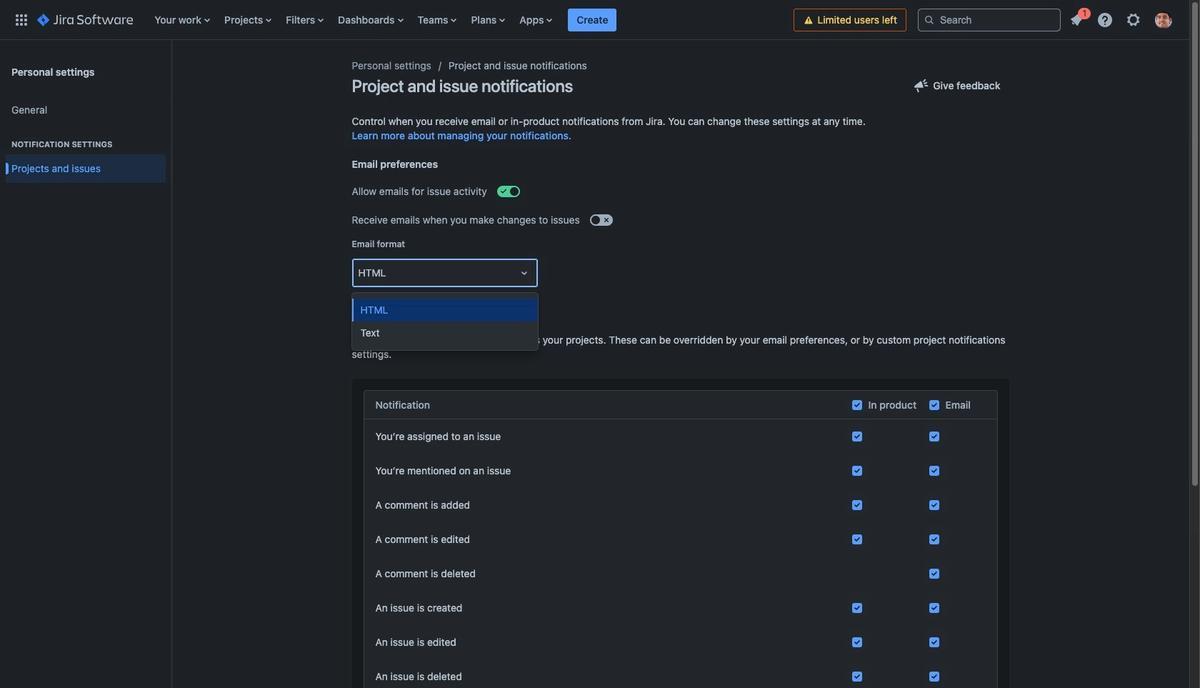 Task type: describe. For each thing, give the bounding box(es) containing it.
Search field
[[918, 8, 1061, 31]]

primary element
[[9, 0, 794, 40]]

settings image
[[1126, 11, 1143, 28]]

1 horizontal spatial list
[[1064, 5, 1181, 33]]

your profile and settings image
[[1156, 11, 1173, 28]]

0 horizontal spatial list
[[147, 0, 794, 40]]

1 group from the top
[[6, 91, 166, 192]]



Task type: locate. For each thing, give the bounding box(es) containing it.
banner
[[0, 0, 1190, 40]]

None search field
[[918, 8, 1061, 31]]

help image
[[1097, 11, 1114, 28]]

heading
[[6, 139, 166, 150]]

open image
[[516, 264, 533, 282]]

2 group from the top
[[6, 124, 166, 187]]

1 horizontal spatial list item
[[1064, 5, 1091, 31]]

0 horizontal spatial list item
[[568, 0, 617, 40]]

appswitcher icon image
[[13, 11, 30, 28]]

notifications image
[[1069, 11, 1086, 28]]

search image
[[924, 14, 936, 25]]

list item
[[568, 0, 617, 40], [1064, 5, 1091, 31]]

jira software image
[[37, 11, 133, 28], [37, 11, 133, 28]]

None text field
[[358, 266, 361, 280]]

group
[[6, 91, 166, 192], [6, 124, 166, 187]]

list
[[147, 0, 794, 40], [1064, 5, 1181, 33]]

sidebar navigation image
[[156, 57, 187, 86]]



Task type: vqa. For each thing, say whether or not it's contained in the screenshot.
"Search Box" at the top of page
yes



